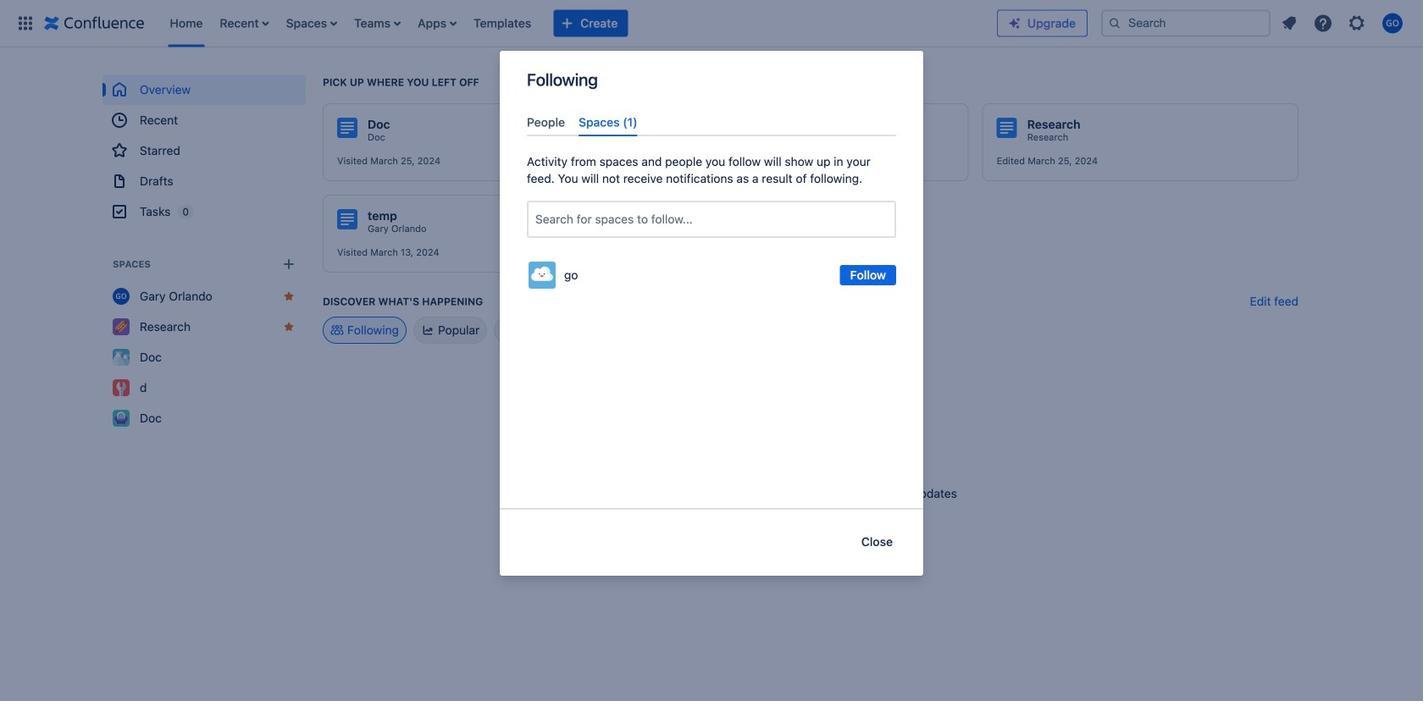 Task type: describe. For each thing, give the bounding box(es) containing it.
1 horizontal spatial list
[[1274, 8, 1413, 39]]

1 list item from the left
[[215, 0, 274, 47]]

search image
[[1108, 17, 1121, 30]]

1 unstar this space image from the top
[[282, 290, 296, 303]]

2 unstar this space image from the top
[[282, 320, 296, 334]]

premium image
[[1008, 17, 1022, 30]]



Task type: locate. For each thing, give the bounding box(es) containing it.
0 horizontal spatial list
[[161, 0, 997, 47]]

0 horizontal spatial list item
[[215, 0, 274, 47]]

dialog
[[500, 51, 923, 576]]

None text field
[[535, 211, 539, 228]]

banner
[[0, 0, 1423, 47]]

group
[[102, 75, 306, 227]]

1 vertical spatial unstar this space image
[[282, 320, 296, 334]]

1 horizontal spatial list item
[[349, 0, 406, 47]]

settings icon image
[[1347, 13, 1367, 33]]

tab list
[[520, 108, 903, 137]]

unstar this space image
[[282, 290, 296, 303], [282, 320, 296, 334]]

Search field
[[1101, 10, 1271, 37]]

list
[[161, 0, 997, 47], [1274, 8, 1413, 39]]

None search field
[[1101, 10, 1271, 37]]

list item
[[215, 0, 274, 47], [349, 0, 406, 47]]

confluence image
[[44, 13, 144, 33], [44, 13, 144, 33]]

2 list item from the left
[[349, 0, 406, 47]]

create a space image
[[279, 254, 299, 274]]

global element
[[10, 0, 997, 47]]

0 vertical spatial unstar this space image
[[282, 290, 296, 303]]



Task type: vqa. For each thing, say whether or not it's contained in the screenshot.
first one- from the right
no



